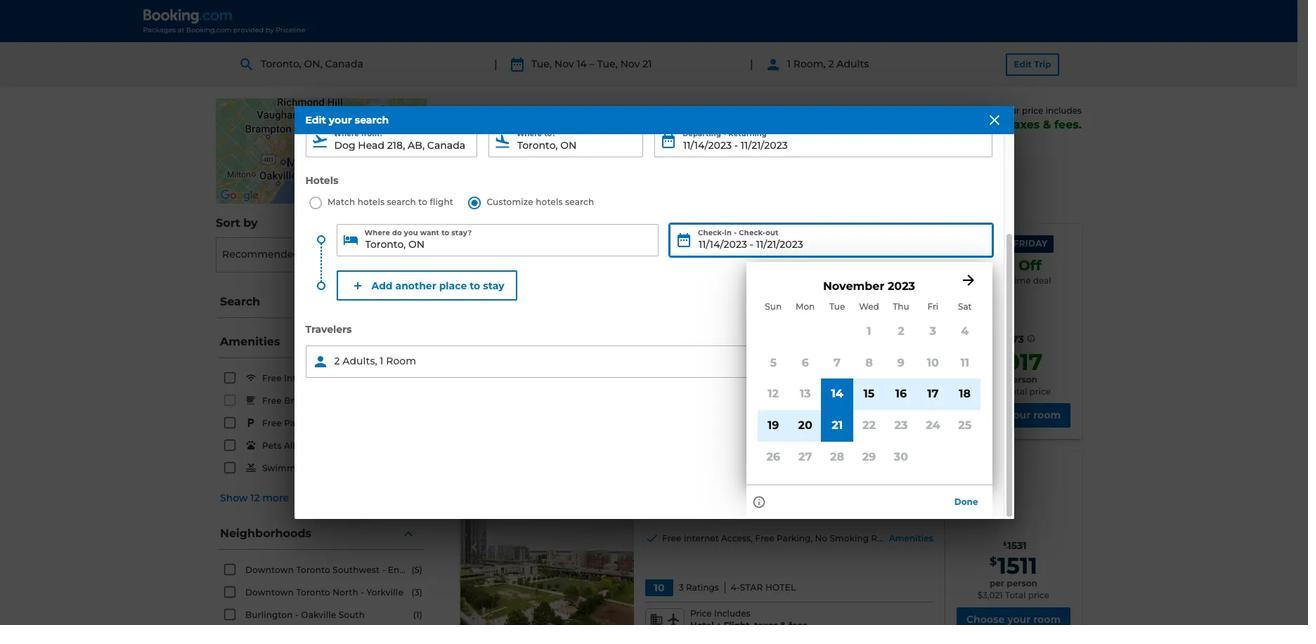 Task type: vqa. For each thing, say whether or not it's contained in the screenshot.
UP TO 1 PIECES OF LUGGAGE. image for Economy
no



Task type: locate. For each thing, give the bounding box(es) containing it.
0 horizontal spatial 14
[[577, 58, 587, 70]]

financial right (5)
[[464, 565, 504, 576]]

1 vertical spatial internet
[[684, 534, 719, 544]]

2 includes from the top
[[714, 609, 750, 619]]

your inside your price includes hotel + flight, taxes & fees.
[[1000, 105, 1020, 116]]

| left room,
[[750, 57, 753, 71]]

12 right "5-"
[[768, 388, 779, 401]]

- up parking,
[[792, 510, 796, 520]]

star up price includes
[[740, 583, 763, 593]]

free
[[467, 156, 486, 167], [262, 373, 282, 384], [262, 396, 282, 406], [262, 418, 282, 429], [662, 534, 681, 544], [755, 534, 774, 544]]

star rating: 4+ button
[[576, 190, 678, 213]]

and
[[740, 238, 761, 248]]

0 vertical spatial photo carousel region
[[460, 224, 634, 440]]

sort by
[[216, 216, 258, 230]]

includes down '4-'
[[714, 609, 750, 619]]

0 vertical spatial 21
[[643, 58, 652, 70]]

parking down all prices are in usd
[[489, 156, 523, 167]]

person inside 2917 per person $5,834 total price
[[1007, 374, 1037, 385]]

16 button
[[885, 379, 917, 411]]

rating:
[[496, 196, 527, 207], [604, 196, 634, 207]]

guestic at fort york element
[[645, 482, 799, 501]]

1 vertical spatial star
[[750, 378, 773, 389]]

4-
[[731, 583, 740, 593]]

1 tue, from the left
[[531, 58, 552, 70]]

2023
[[888, 280, 915, 293]]

filters
[[703, 157, 729, 167]]

ratings for at
[[686, 583, 719, 593]]

$ left 1511
[[990, 556, 997, 569]]

includes inside price includes hotel + flight, taxes & fees.
[[714, 405, 750, 415]]

1 vertical spatial financial
[[872, 510, 910, 520]]

1 horizontal spatial your
[[1000, 105, 1020, 116]]

your down 'edit trip' button
[[1000, 105, 1020, 116]]

28 button
[[821, 442, 853, 474]]

nov left –
[[554, 58, 574, 70]]

1 vertical spatial canada
[[736, 105, 781, 118]]

(1) right 'filters' at the right top
[[731, 157, 740, 167]]

hotel
[[923, 118, 955, 131], [776, 378, 806, 389], [690, 417, 714, 427], [765, 583, 796, 593]]

carlton
[[710, 279, 765, 296]]

luxury for guestic
[[661, 465, 698, 475]]

hotels for customize hotels search
[[536, 197, 563, 208]]

0 vertical spatial canada
[[325, 58, 363, 70]]

0 vertical spatial flight,
[[968, 118, 1005, 131]]

hotel for price includes hotel + flight, taxes & fees.
[[690, 417, 714, 427]]

none field where from?
[[305, 125, 477, 157]]

luxury
[[596, 156, 626, 167], [661, 238, 698, 248], [661, 465, 698, 475]]

edit your search
[[305, 114, 389, 127]]

2 vertical spatial financial
[[464, 565, 504, 576]]

your left room
[[1007, 409, 1031, 422]]

23 button
[[885, 411, 917, 442]]

your inside button
[[1007, 409, 1031, 422]]

- left mon
[[792, 306, 796, 316]]

0 horizontal spatial nov
[[554, 58, 574, 70]]

1 horizontal spatial parking
[[489, 156, 523, 167]]

entertainment for amenities
[[798, 510, 861, 520]]

| up showing
[[494, 57, 497, 71]]

0 horizontal spatial canada
[[325, 58, 363, 70]]

1 horizontal spatial 1
[[787, 58, 791, 70]]

0 horizontal spatial 12
[[250, 492, 260, 505]]

on, up the edit your search
[[304, 58, 323, 70]]

1 horizontal spatial 10
[[927, 356, 939, 369]]

access,
[[721, 534, 753, 544]]

1 vertical spatial on,
[[712, 105, 733, 118]]

price left includes
[[1022, 105, 1043, 116]]

1 down wed
[[867, 325, 871, 338]]

luxury up guestic
[[661, 465, 698, 475]]

in
[[524, 126, 531, 136]]

1 vertical spatial flight,
[[724, 417, 752, 427]]

|
[[494, 57, 497, 71], [750, 57, 753, 71]]

none field up match hotels search to flight
[[305, 125, 477, 157]]

fees. down includes
[[1054, 118, 1082, 131]]

Where do you want to stay? text field
[[336, 224, 659, 257]]

spa and wellness
[[719, 238, 814, 248]]

free parking up pets allowed
[[262, 418, 319, 429]]

13 button
[[789, 379, 821, 411]]

southwest for parking,
[[744, 510, 790, 520]]

3 down fri
[[930, 325, 936, 338]]

choose
[[966, 409, 1005, 422]]

photo carousel region
[[460, 224, 634, 440], [460, 451, 634, 626]]

star for the ritz-carlton toronto
[[750, 378, 773, 389]]

3 button
[[917, 316, 949, 348]]

0 vertical spatial edit
[[1014, 59, 1032, 70]]

1 vertical spatial toronto,
[[660, 105, 708, 118]]

tue, right –
[[597, 58, 618, 70]]

None field
[[305, 125, 477, 157], [488, 125, 643, 157], [336, 224, 659, 257]]

2 vertical spatial districts
[[506, 565, 543, 576]]

1 vertical spatial fees.
[[789, 417, 809, 427]]

booking.com packages image
[[143, 8, 307, 34]]

your
[[329, 114, 352, 127], [1007, 409, 1031, 422]]

per up $5,834
[[990, 374, 1004, 385]]

10 right "search"
[[927, 356, 939, 369]]

| for tue, nov 14 – tue, nov 21
[[494, 57, 497, 71]]

mon
[[796, 302, 815, 312]]

fees. right "19"
[[789, 417, 809, 427]]

1 vertical spatial 10
[[654, 582, 665, 595]]

18
[[959, 388, 971, 401]]

10 inside the "10" button
[[927, 356, 939, 369]]

flight, inside price includes hotel + flight, taxes & fees.
[[724, 417, 752, 427]]

your
[[1000, 105, 1020, 116], [681, 157, 701, 167]]

friday
[[1013, 238, 1048, 249]]

downtown toronto southwest - entertainment & financial districts up yorkville
[[245, 565, 543, 576]]

12 inside 12 button
[[768, 388, 779, 401]]

november 2023
[[823, 280, 915, 293]]

1 room, 2 adults
[[787, 58, 869, 70]]

1 horizontal spatial nov
[[620, 58, 640, 70]]

price down 1511
[[1028, 591, 1050, 601]]

1 vertical spatial photo carousel region
[[460, 451, 634, 626]]

access
[[322, 373, 352, 384]]

1 vertical spatial price
[[690, 609, 712, 619]]

1 horizontal spatial tue,
[[597, 58, 618, 70]]

edit for edit trip
[[1014, 59, 1032, 70]]

26
[[766, 451, 780, 464]]

1 horizontal spatial 12
[[768, 388, 779, 401]]

1 horizontal spatial (1)
[[731, 157, 740, 167]]

Where to? text field
[[488, 125, 643, 157]]

includes down "5-"
[[714, 405, 750, 415]]

total right $3,021 on the bottom right of page
[[1005, 591, 1026, 601]]

price for price includes
[[690, 609, 712, 619]]

price for price includes hotel + flight, taxes & fees.
[[690, 405, 712, 415]]

0 horizontal spatial toronto,
[[261, 58, 301, 70]]

0 vertical spatial 2
[[828, 58, 834, 70]]

none field down guest rating: 9+
[[336, 224, 659, 257]]

1 rating: from the left
[[496, 196, 527, 207]]

nov right –
[[620, 58, 640, 70]]

2 | from the left
[[750, 57, 753, 71]]

2 horizontal spatial 2
[[898, 325, 904, 338]]

$ inside $ 4473
[[995, 334, 998, 341]]

21 button
[[821, 411, 853, 442]]

+ inside price includes hotel + flight, taxes & fees.
[[716, 417, 721, 427]]

0 vertical spatial +
[[958, 118, 964, 131]]

tue, nov 14 – tue, nov 21
[[531, 58, 652, 70]]

2 down thu
[[898, 325, 904, 338]]

1 for 1
[[867, 325, 871, 338]]

1 includes from the top
[[714, 405, 750, 415]]

12 left the more
[[250, 492, 260, 505]]

by
[[243, 216, 258, 230]]

1 vertical spatial 9
[[897, 356, 905, 369]]

free parking
[[467, 156, 523, 167], [262, 418, 319, 429]]

9 button
[[885, 348, 917, 379]]

2 person from the top
[[1007, 579, 1037, 589]]

trip
[[1034, 59, 1051, 70]]

9 down 2 button
[[897, 356, 905, 369]]

0 horizontal spatial +
[[716, 417, 721, 427]]

price inside your price includes hotel + flight, taxes & fees.
[[1022, 105, 1043, 116]]

1 vertical spatial 14
[[831, 388, 843, 401]]

1 horizontal spatial +
[[958, 118, 964, 131]]

3 for 3
[[930, 325, 936, 338]]

& inside price includes hotel + flight, taxes & fees.
[[780, 417, 786, 427]]

are
[[508, 126, 521, 136]]

9 up are
[[515, 105, 523, 118]]

free parking down prices
[[467, 156, 523, 167]]

ratings right 280
[[697, 378, 730, 389]]

0 vertical spatial southwest
[[744, 306, 790, 316]]

1 vertical spatial southwest
[[744, 510, 790, 520]]

amenities inside dropdown button
[[220, 335, 280, 348]]

your left 'filters' at the right top
[[681, 157, 701, 167]]

price down 280 ratings
[[690, 405, 712, 415]]

edit left trip at the top right of page
[[1014, 59, 1032, 70]]

2 right room,
[[828, 58, 834, 70]]

$ left 1531
[[1003, 541, 1007, 548]]

thu
[[893, 302, 909, 312]]

entertainment
[[798, 306, 861, 316], [798, 510, 861, 520], [388, 565, 453, 576]]

travelers
[[305, 323, 352, 336]]

0 vertical spatial 10
[[927, 356, 939, 369]]

1 inside button
[[867, 325, 871, 338]]

luxury up travel
[[661, 238, 698, 248]]

6 button
[[789, 348, 821, 379]]

1 vertical spatial includes
[[714, 609, 750, 619]]

21
[[643, 58, 652, 70], [832, 419, 843, 432]]

usd
[[533, 126, 551, 136]]

price
[[1022, 105, 1043, 116], [1029, 386, 1051, 397], [1028, 591, 1050, 601]]

toronto up oakville on the bottom left of the page
[[296, 588, 330, 598]]

2 horizontal spatial 1
[[867, 325, 871, 338]]

24 button
[[917, 411, 949, 442]]

2 price from the top
[[690, 609, 712, 619]]

0 vertical spatial free parking
[[467, 156, 523, 167]]

price inside price includes hotel + flight, taxes & fees.
[[690, 405, 712, 415]]

14 left –
[[577, 58, 587, 70]]

ratings up price includes
[[686, 583, 719, 593]]

0 vertical spatial your
[[329, 114, 352, 127]]

1 horizontal spatial toronto,
[[660, 105, 708, 118]]

downtown toronto southwest - entertainment & financial districts for amenities
[[659, 510, 948, 520]]

9 inside button
[[897, 356, 905, 369]]

downtown down guestic
[[659, 510, 707, 520]]

southwest down the ritz-carlton toronto - promoted element
[[744, 306, 790, 316]]

2 up the access
[[334, 355, 340, 368]]

update search button
[[769, 346, 992, 378]]

0 horizontal spatial edit
[[305, 114, 326, 127]]

none field where to?
[[488, 125, 643, 157]]

toronto down the ritz-carlton toronto
[[709, 306, 742, 316]]

0 horizontal spatial 1
[[380, 355, 383, 368]]

edit inside button
[[1014, 59, 1032, 70]]

price down 3 ratings
[[690, 609, 712, 619]]

2 vertical spatial $
[[990, 556, 997, 569]]

person down 1531
[[1007, 579, 1037, 589]]

your for your filters (1)
[[681, 157, 701, 167]]

0 horizontal spatial |
[[494, 57, 497, 71]]

downtown toronto southwest - entertainment & financial districts down the ritz-carlton toronto - promoted element
[[659, 306, 948, 316]]

room,
[[793, 58, 826, 70]]

oakville
[[301, 610, 336, 621]]

showing
[[460, 105, 512, 118]]

2 vertical spatial southwest
[[333, 565, 380, 576]]

search for customize hotels search
[[565, 197, 594, 208]]

1 left room
[[380, 355, 383, 368]]

photo carousel region for the
[[460, 224, 634, 440]]

(1) down (3)
[[413, 610, 422, 621]]

1 | from the left
[[494, 57, 497, 71]]

taxes down 12 button
[[754, 417, 778, 427]]

taxes inside your price includes hotel + flight, taxes & fees.
[[1008, 118, 1040, 131]]

room
[[1033, 409, 1061, 422]]

2 per from the top
[[990, 579, 1004, 589]]

entertainment up the no
[[798, 510, 861, 520]]

Departing - Returning field
[[654, 125, 992, 157]]

star down 5
[[750, 378, 773, 389]]

ratings for ritz-
[[697, 378, 730, 389]]

1 price from the top
[[690, 405, 712, 415]]

the
[[645, 279, 673, 296]]

4
[[961, 325, 969, 338]]

21 inside button
[[832, 419, 843, 432]]

1 vertical spatial your
[[1007, 409, 1031, 422]]

2917 per person $5,834 total price
[[976, 348, 1051, 397]]

1 vertical spatial $
[[1003, 541, 1007, 548]]

1 vertical spatial your
[[681, 157, 701, 167]]

all prices are in usd
[[469, 126, 551, 136]]

toronto down guestic at fort york element
[[709, 510, 742, 520]]

canada up the edit your search
[[325, 58, 363, 70]]

southwest for yorkville
[[333, 565, 380, 576]]

1 horizontal spatial internet
[[684, 534, 719, 544]]

1 horizontal spatial 9
[[897, 356, 905, 369]]

free internet access
[[262, 373, 352, 384]]

per up $3,021 on the bottom right of page
[[990, 579, 1004, 589]]

0 vertical spatial price
[[1022, 105, 1043, 116]]

8
[[865, 356, 873, 369]]

includes for price includes
[[714, 609, 750, 619]]

your up 'hotels'
[[329, 114, 352, 127]]

financial up rooms/facilities at the right of the page
[[872, 510, 910, 520]]

per
[[990, 374, 1004, 385], [990, 579, 1004, 589]]

customize hotels search
[[487, 197, 594, 208]]

internet up breakfast
[[284, 373, 320, 384]]

20
[[798, 419, 812, 432]]

1 vertical spatial total
[[1005, 591, 1026, 601]]

room
[[386, 355, 416, 368]]

2 rating: from the left
[[604, 196, 634, 207]]

free right access,
[[755, 534, 774, 544]]

1 per from the top
[[990, 374, 1004, 385]]

includes
[[714, 405, 750, 415], [714, 609, 750, 619]]

24
[[926, 419, 940, 432]]

0 horizontal spatial 3
[[679, 583, 684, 593]]

2 vertical spatial luxury
[[661, 465, 698, 475]]

2 vertical spatial star
[[740, 583, 763, 593]]

1 vertical spatial ratings
[[686, 583, 719, 593]]

1 vertical spatial per
[[990, 579, 1004, 589]]

1 horizontal spatial flight,
[[968, 118, 1005, 131]]

per inside 2917 per person $5,834 total price
[[990, 374, 1004, 385]]

0 horizontal spatial tue,
[[531, 58, 552, 70]]

search
[[355, 114, 389, 127], [387, 197, 416, 208], [565, 197, 594, 208]]

0 horizontal spatial internet
[[284, 373, 320, 384]]

1 vertical spatial 3
[[679, 583, 684, 593]]

1 vertical spatial (1)
[[413, 610, 422, 621]]

3 inside 'button'
[[930, 325, 936, 338]]

25
[[958, 419, 972, 432]]

1 vertical spatial person
[[1007, 579, 1037, 589]]

total
[[1006, 386, 1027, 397], [1005, 591, 1026, 601]]

21 down 14 button
[[832, 419, 843, 432]]

2 for 2 adults, 1 room
[[334, 355, 340, 368]]

downtown
[[659, 306, 707, 316], [659, 510, 707, 520], [245, 565, 294, 576], [245, 588, 294, 598]]

southwest down the york
[[744, 510, 790, 520]]

star for guestic at fort york
[[740, 583, 763, 593]]

27
[[798, 451, 812, 464]]

5-
[[742, 378, 750, 389]]

1 photo carousel region from the top
[[460, 224, 634, 440]]

0 horizontal spatial 2
[[334, 355, 340, 368]]

free breakfast
[[262, 396, 326, 406]]

rating: for 4+
[[604, 196, 634, 207]]

match hotels search to flight
[[327, 197, 453, 208]]

10 left 3 ratings
[[654, 582, 665, 595]]

Where from? text field
[[305, 125, 477, 157]]

none field down the for
[[488, 125, 643, 157]]

3
[[930, 325, 936, 338], [679, 583, 684, 593]]

price includes hotel + flight, taxes & fees.
[[690, 405, 809, 427]]

entertainment up (3)
[[388, 565, 453, 576]]

2 for 2
[[898, 325, 904, 338]]

on, up 'filters' at the right top
[[712, 105, 733, 118]]

tue, left –
[[531, 58, 552, 70]]

edit
[[1014, 59, 1032, 70], [305, 114, 326, 127]]

guestic at fort york
[[645, 483, 799, 500]]

1 horizontal spatial edit
[[1014, 59, 1032, 70]]

swimming
[[262, 463, 310, 474]]

rating: left 4+
[[604, 196, 634, 207]]

1 vertical spatial +
[[716, 417, 721, 427]]

& right "19"
[[780, 417, 786, 427]]

& inside your price includes hotel + flight, taxes & fees.
[[1043, 118, 1051, 131]]

0 vertical spatial person
[[1007, 374, 1037, 385]]

- up yorkville
[[382, 565, 385, 576]]

amenities up free internet access
[[220, 335, 280, 348]]

entertainment down november
[[798, 306, 861, 316]]

0 vertical spatial price
[[690, 405, 712, 415]]

person up choose your room
[[1007, 374, 1037, 385]]

canada up your filters (1)
[[736, 105, 781, 118]]

2 vertical spatial 1
[[380, 355, 383, 368]]

1 vertical spatial 12
[[250, 492, 260, 505]]

0 vertical spatial financial
[[872, 306, 910, 316]]

29
[[862, 451, 876, 464]]

25 button
[[949, 411, 981, 442]]

1 horizontal spatial canada
[[736, 105, 781, 118]]

fort
[[732, 483, 762, 500]]

1 left room,
[[787, 58, 791, 70]]

21 up near on the top of page
[[643, 58, 652, 70]]

1 vertical spatial luxury
[[661, 238, 698, 248]]

0 vertical spatial fees.
[[1054, 118, 1082, 131]]

hotel inside price includes hotel + flight, taxes & fees.
[[690, 417, 714, 427]]

parking up 'allowed'
[[284, 418, 319, 429]]

to
[[418, 197, 427, 208]]

sat
[[958, 302, 972, 312]]

0 vertical spatial internet
[[284, 373, 320, 384]]

price up room
[[1029, 386, 1051, 397]]

0 vertical spatial 3
[[930, 325, 936, 338]]

0 vertical spatial total
[[1006, 386, 1027, 397]]

0 horizontal spatial your
[[329, 114, 352, 127]]

application
[[670, 224, 992, 519]]

& down includes
[[1043, 118, 1051, 131]]

southwest up north
[[333, 565, 380, 576]]

0 vertical spatial $
[[995, 334, 998, 341]]

1 person from the top
[[1007, 374, 1037, 385]]

0 vertical spatial taxes
[[1008, 118, 1040, 131]]

luxury up 'star rating: 4+'
[[596, 156, 626, 167]]

14 down 7 button
[[831, 388, 843, 401]]

total up choose your room
[[1006, 386, 1027, 397]]

1 horizontal spatial 21
[[832, 419, 843, 432]]

2 tue, from the left
[[597, 58, 618, 70]]

financial for amenities
[[872, 510, 910, 520]]

2 photo carousel region from the top
[[460, 451, 634, 626]]



Task type: describe. For each thing, give the bounding box(es) containing it.
9+
[[529, 196, 539, 207]]

1 nov from the left
[[554, 58, 574, 70]]

total inside $ 1531 $ 1511 per person $3,021 total price
[[1005, 591, 1026, 601]]

+ inside your price includes hotel + flight, taxes & fees.
[[958, 118, 964, 131]]

(5)
[[411, 565, 422, 576]]

& up smoking in the right bottom of the page
[[863, 510, 869, 520]]

0 vertical spatial 14
[[577, 58, 587, 70]]

guest
[[469, 196, 494, 207]]

1 horizontal spatial on,
[[712, 105, 733, 118]]

flight, inside your price includes hotel + flight, taxes & fees.
[[968, 118, 1005, 131]]

price inside 2917 per person $5,834 total price
[[1029, 386, 1051, 397]]

taxes inside price includes hotel + flight, taxes & fees.
[[754, 417, 778, 427]]

north
[[333, 588, 358, 598]]

13
[[800, 388, 811, 401]]

toronto up downtown toronto north - yorkville
[[296, 565, 330, 576]]

guest rating: 9+ button
[[460, 190, 570, 213]]

search for edit your search
[[355, 114, 389, 127]]

entertainment for (3)
[[388, 565, 453, 576]]

23
[[894, 419, 908, 432]]

york
[[766, 483, 799, 500]]

person inside $ 1531 $ 1511 per person $3,021 total price
[[1007, 579, 1037, 589]]

downtown toronto north - yorkville
[[245, 588, 403, 598]]

0 horizontal spatial 10
[[654, 582, 665, 595]]

star rating: 4+
[[584, 196, 647, 207]]

limited
[[976, 275, 1009, 286]]

$ 1531 $ 1511 per person $3,021 total price
[[977, 540, 1050, 601]]

4+
[[636, 196, 647, 207]]

0 vertical spatial entertainment
[[798, 306, 861, 316]]

Check-in - Check-out field
[[670, 224, 992, 257]]

7
[[834, 356, 841, 369]]

$5,834
[[976, 386, 1004, 397]]

travel
[[661, 260, 696, 271]]

0 horizontal spatial free parking
[[262, 418, 319, 429]]

internet for access,
[[684, 534, 719, 544]]

12 inside show 12 more button
[[250, 492, 260, 505]]

prices
[[482, 126, 506, 136]]

neighborhoods button
[[217, 519, 425, 550]]

1511
[[997, 553, 1037, 580]]

280
[[679, 378, 695, 389]]

parking,
[[777, 534, 813, 544]]

includes for price includes hotel + flight, taxes & fees.
[[714, 405, 750, 415]]

adults
[[837, 58, 869, 70]]

off
[[1018, 257, 1041, 274]]

sort
[[216, 216, 240, 230]]

downtown up burlington
[[245, 588, 294, 598]]

free up pets
[[262, 418, 282, 429]]

0 horizontal spatial (1)
[[413, 610, 422, 621]]

hotel inside your price includes hotel + flight, taxes & fees.
[[923, 118, 955, 131]]

guestic
[[645, 483, 709, 500]]

16
[[895, 388, 907, 401]]

update
[[837, 355, 880, 369]]

burlington - oakville south
[[245, 610, 365, 621]]

districts for amenities
[[913, 510, 948, 520]]

your price includes hotel + flight, taxes & fees.
[[923, 105, 1082, 131]]

sustainable
[[699, 260, 763, 271]]

1 inside 2 adults, 1 room button
[[380, 355, 383, 368]]

26 button
[[757, 442, 789, 474]]

guest rating: 9+
[[469, 196, 539, 207]]

30
[[894, 451, 908, 464]]

5
[[770, 356, 777, 369]]

- right north
[[361, 588, 364, 598]]

application containing november
[[670, 224, 992, 519]]

2 button
[[885, 316, 917, 348]]

star inside button
[[584, 196, 601, 207]]

yorkville
[[367, 588, 403, 598]]

free left breakfast
[[262, 396, 282, 406]]

rooms/facilities
[[871, 534, 942, 544]]

hotel for 4-star hotel
[[765, 583, 796, 593]]

2 adults, 1 room button
[[305, 346, 758, 378]]

toronto up mon
[[769, 279, 826, 296]]

amenities right smoking in the right bottom of the page
[[889, 534, 933, 544]]

luxury for the
[[661, 238, 698, 248]]

match
[[327, 197, 355, 208]]

deal
[[1033, 275, 1051, 286]]

breakfast
[[284, 396, 326, 406]]

(7)
[[411, 373, 422, 384]]

1 vertical spatial parking
[[284, 418, 319, 429]]

districts for (3)
[[506, 565, 543, 576]]

35%
[[986, 257, 1014, 274]]

choose your room button
[[956, 404, 1070, 428]]

fri
[[927, 302, 938, 312]]

show january 2024 image
[[960, 272, 977, 289]]

2 nov from the left
[[620, 58, 640, 70]]

29 button
[[853, 442, 885, 474]]

$ for 1531
[[1003, 541, 1007, 548]]

| for 1 room, 2 adults
[[750, 57, 753, 71]]

downtown down neighborhoods
[[245, 565, 294, 576]]

show 12 more
[[220, 492, 289, 505]]

allowed
[[284, 441, 319, 451]]

1 for 1 room, 2 adults
[[787, 58, 791, 70]]

your for room
[[1007, 409, 1031, 422]]

no
[[815, 534, 827, 544]]

0 vertical spatial luxury
[[596, 156, 626, 167]]

amenities up "search"
[[889, 329, 933, 340]]

rating: for 9+
[[496, 196, 527, 207]]

showing 9 hotels for tonight near toronto, on, canada
[[460, 105, 781, 118]]

downtown toronto southwest - entertainment & financial districts for (3)
[[245, 565, 543, 576]]

hotels for match hotels search to flight
[[358, 197, 385, 208]]

6
[[802, 356, 809, 369]]

wed
[[859, 302, 879, 312]]

4473
[[999, 333, 1024, 346]]

0 vertical spatial districts
[[913, 306, 948, 316]]

pool
[[313, 463, 332, 474]]

price inside $ 1531 $ 1511 per person $3,021 total price
[[1028, 591, 1050, 601]]

free down guestic
[[662, 534, 681, 544]]

show
[[220, 492, 248, 505]]

done button
[[946, 491, 986, 514]]

–
[[590, 58, 594, 70]]

5 button
[[757, 348, 789, 379]]

0 vertical spatial (1)
[[731, 157, 740, 167]]

show 12 more button
[[220, 491, 422, 507]]

fees. inside price includes hotel + flight, taxes & fees.
[[789, 417, 809, 427]]

& right (5)
[[456, 565, 461, 576]]

0 vertical spatial downtown toronto southwest - entertainment & financial districts
[[659, 306, 948, 316]]

financial for (3)
[[464, 565, 504, 576]]

for
[[565, 105, 582, 118]]

photo carousel region for guestic
[[460, 451, 634, 626]]

comfort
[[541, 156, 578, 167]]

none field where do you want to stay?
[[336, 224, 659, 257]]

22 button
[[853, 411, 885, 442]]

burlington
[[245, 610, 293, 621]]

fees. inside your price includes hotel + flight, taxes & fees.
[[1054, 118, 1082, 131]]

smoking
[[830, 534, 869, 544]]

price includes
[[690, 609, 750, 619]]

280 ratings
[[679, 378, 730, 389]]

pets
[[262, 441, 282, 451]]

& up the 1 button
[[863, 306, 869, 316]]

the ritz-carlton toronto - promoted element
[[645, 277, 876, 297]]

total inside 2917 per person $5,834 total price
[[1006, 386, 1027, 397]]

0 vertical spatial on,
[[304, 58, 323, 70]]

14 inside button
[[831, 388, 843, 401]]

free down all
[[467, 156, 486, 167]]

november
[[823, 280, 884, 293]]

your for search
[[329, 114, 352, 127]]

tue
[[829, 302, 845, 312]]

0 vertical spatial 9
[[515, 105, 523, 118]]

per inside $ 1531 $ 1511 per person $3,021 total price
[[990, 579, 1004, 589]]

11 button
[[949, 348, 981, 379]]

$ for 4473
[[995, 334, 998, 341]]

internet for access
[[284, 373, 320, 384]]

0 horizontal spatial 21
[[643, 58, 652, 70]]

wellness
[[763, 238, 814, 248]]

free up free breakfast
[[262, 373, 282, 384]]

near
[[631, 105, 657, 118]]

edit for edit your search
[[305, 114, 326, 127]]

30 button
[[885, 442, 917, 474]]

search for match hotels search to flight
[[387, 197, 416, 208]]

7 button
[[821, 348, 853, 379]]

10 button
[[917, 348, 949, 379]]

17 button
[[917, 379, 949, 411]]

0 vertical spatial toronto,
[[261, 58, 301, 70]]

hotels up usd at the left
[[526, 105, 562, 118]]

hotel for 5-star hotel
[[776, 378, 806, 389]]

your for your price includes hotel + flight, taxes & fees.
[[1000, 105, 1020, 116]]

3 for 3 ratings
[[679, 583, 684, 593]]

downtown down ritz-
[[659, 306, 707, 316]]

customize
[[487, 197, 533, 208]]

1 horizontal spatial free parking
[[467, 156, 523, 167]]

- left oakville on the bottom left of the page
[[295, 610, 299, 621]]

all
[[469, 126, 479, 136]]



